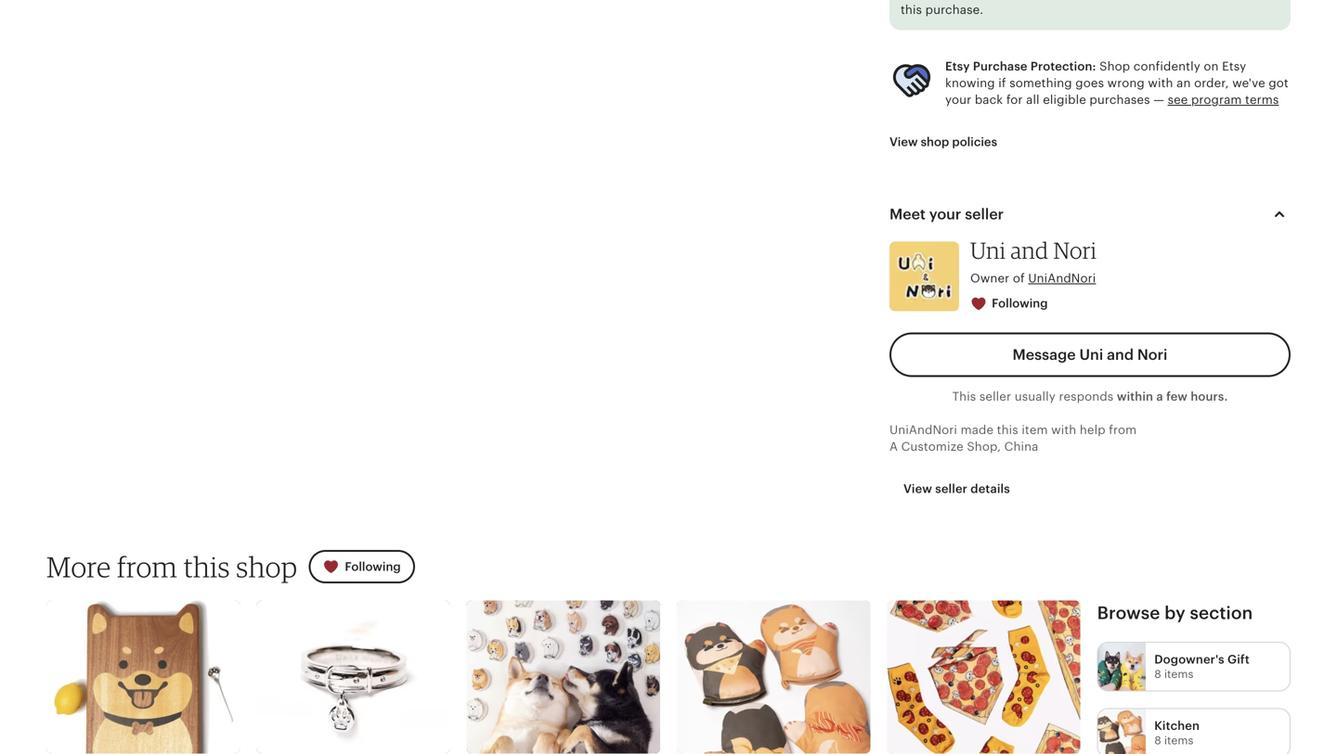 Task type: vqa. For each thing, say whether or not it's contained in the screenshot.
partner's
no



Task type: describe. For each thing, give the bounding box(es) containing it.
with inside the shop confidently on etsy knowing if something goes wrong with an order, we've got your back for all eligible purchases —
[[1148, 76, 1173, 90]]

got
[[1269, 76, 1289, 90]]

dogowner's gift 8 items
[[1154, 653, 1250, 681]]

your inside the meet your seller dropdown button
[[929, 206, 961, 223]]

seller for usually
[[979, 390, 1011, 404]]

browse
[[1097, 603, 1160, 623]]

goes
[[1075, 76, 1104, 90]]

purchases
[[1090, 93, 1150, 107]]

see program terms
[[1168, 93, 1279, 107]]

—
[[1153, 93, 1164, 107]]

browse by section
[[1097, 603, 1253, 623]]

seller for details
[[935, 482, 968, 496]]

8 inside dogowner's gift 8 items
[[1154, 669, 1161, 681]]

see more listings in the kitchen section image
[[1098, 710, 1146, 755]]

with inside uniandnori made this item with help from a customize shop, china
[[1051, 423, 1076, 437]]

meet
[[890, 206, 926, 223]]

if
[[998, 76, 1006, 90]]

kitchen 8 items
[[1154, 720, 1200, 748]]

uni inside uni and nori owner of uniandnori
[[970, 237, 1006, 264]]

uniandnori inside uniandnori made this item with help from a customize shop, china
[[890, 423, 957, 437]]

meet your seller button
[[873, 192, 1307, 237]]

knowing
[[945, 76, 995, 90]]

eligible
[[1043, 93, 1086, 107]]

shiba kitchen mitt - designed for shiba inu lover, quilted funny oven mitt, housewarming, christmas hostess gift, dog mom handmade aprons image
[[677, 601, 870, 755]]

this seller usually responds within a few hours.
[[952, 390, 1228, 404]]

policies
[[952, 135, 997, 149]]

see program terms link
[[1168, 93, 1279, 107]]

a
[[1156, 390, 1163, 404]]

responds
[[1059, 390, 1114, 404]]

program
[[1191, 93, 1242, 107]]

this
[[952, 390, 976, 404]]

purchase
[[973, 59, 1028, 73]]

puppy acrylic keychain - middle size dog | 2-side dog charms image
[[467, 601, 660, 755]]

nori inside uni and nori owner of uniandnori
[[1053, 237, 1097, 264]]

we've
[[1232, 76, 1265, 90]]

uniandnori inside uni and nori owner of uniandnori
[[1028, 272, 1096, 286]]

0 horizontal spatial following button
[[309, 551, 415, 584]]

view shop policies button
[[876, 125, 1011, 159]]

shop confidently on etsy knowing if something goes wrong with an order, we've got your back for all eligible purchases —
[[945, 59, 1289, 107]]

seller inside dropdown button
[[965, 206, 1004, 223]]

uniandnori made this item with help from a customize shop, china
[[890, 423, 1137, 454]]

more from this shop
[[46, 550, 297, 585]]

shop inside button
[[921, 135, 949, 149]]

wrong
[[1107, 76, 1145, 90]]

something
[[1010, 76, 1072, 90]]

hours.
[[1191, 390, 1228, 404]]

view for view shop policies
[[890, 135, 918, 149]]

china
[[1004, 440, 1039, 454]]



Task type: locate. For each thing, give the bounding box(es) containing it.
more
[[46, 550, 111, 585]]

1 horizontal spatial with
[[1148, 76, 1173, 90]]

2 8 from the top
[[1154, 735, 1161, 748]]

8 down dogowner's
[[1154, 669, 1161, 681]]

a
[[890, 440, 898, 454]]

0 horizontal spatial with
[[1051, 423, 1076, 437]]

items down dogowner's
[[1164, 669, 1193, 681]]

1 etsy from the left
[[945, 59, 970, 73]]

1 vertical spatial 8
[[1154, 735, 1161, 748]]

within
[[1117, 390, 1153, 404]]

nori up 'uniandnori' 'link'
[[1053, 237, 1097, 264]]

view seller details
[[903, 482, 1010, 496]]

0 horizontal spatial etsy
[[945, 59, 970, 73]]

and inside uni and nori owner of uniandnori
[[1011, 237, 1049, 264]]

item
[[1022, 423, 1048, 437]]

0 vertical spatial view
[[890, 135, 918, 149]]

few
[[1166, 390, 1188, 404]]

8 inside kitchen 8 items
[[1154, 735, 1161, 748]]

0 vertical spatial and
[[1011, 237, 1049, 264]]

this for from
[[183, 550, 230, 585]]

1 vertical spatial this
[[183, 550, 230, 585]]

pizza bandana & socks matching set - matching dog and owner, dog lover's gift, pizza dog bandana, socks set image
[[887, 601, 1080, 755]]

1 vertical spatial and
[[1107, 347, 1134, 363]]

with up —
[[1148, 76, 1173, 90]]

view down customize
[[903, 482, 932, 496]]

meet your seller
[[890, 206, 1004, 223]]

your
[[945, 93, 971, 107], [929, 206, 961, 223]]

for
[[1006, 93, 1023, 107]]

from right more
[[117, 550, 177, 585]]

nori inside button
[[1137, 347, 1168, 363]]

1 horizontal spatial following
[[992, 297, 1048, 311]]

seller
[[965, 206, 1004, 223], [979, 390, 1011, 404], [935, 482, 968, 496]]

0 vertical spatial uniandnori
[[1028, 272, 1096, 286]]

uniandnori up customize
[[890, 423, 957, 437]]

1 horizontal spatial nori
[[1137, 347, 1168, 363]]

with left help
[[1051, 423, 1076, 437]]

2 etsy from the left
[[1222, 59, 1246, 73]]

1 horizontal spatial from
[[1109, 423, 1137, 437]]

0 horizontal spatial nori
[[1053, 237, 1097, 264]]

shiboard - shiba inu lover's gift, end grain handmade board, kitchen engraved pet cutting boards, gifts for dog lovers, wood barkuterie, image
[[46, 601, 240, 755]]

collar ring - s925 | sterling silver dog person's sweet gift doggo mom jewelry puppy lover wedding band unique pattern for pet owner image
[[257, 601, 450, 755]]

from inside uniandnori made this item with help from a customize shop, china
[[1109, 423, 1137, 437]]

items down "kitchen"
[[1164, 735, 1193, 748]]

0 vertical spatial from
[[1109, 423, 1137, 437]]

etsy purchase protection:
[[945, 59, 1096, 73]]

etsy inside the shop confidently on etsy knowing if something goes wrong with an order, we've got your back for all eligible purchases —
[[1222, 59, 1246, 73]]

0 vertical spatial with
[[1148, 76, 1173, 90]]

message
[[1013, 347, 1076, 363]]

1 horizontal spatial etsy
[[1222, 59, 1246, 73]]

protection:
[[1031, 59, 1096, 73]]

terms
[[1245, 93, 1279, 107]]

confidently
[[1134, 59, 1200, 73]]

by
[[1165, 603, 1186, 623]]

and inside button
[[1107, 347, 1134, 363]]

0 vertical spatial uni
[[970, 237, 1006, 264]]

0 horizontal spatial uni
[[970, 237, 1006, 264]]

on
[[1204, 59, 1219, 73]]

0 horizontal spatial following
[[345, 560, 401, 574]]

your down 'knowing'
[[945, 93, 971, 107]]

1 horizontal spatial following button
[[956, 287, 1064, 322]]

an
[[1177, 76, 1191, 90]]

0 horizontal spatial and
[[1011, 237, 1049, 264]]

shop
[[921, 135, 949, 149], [236, 550, 297, 585]]

0 horizontal spatial this
[[183, 550, 230, 585]]

seller left details
[[935, 482, 968, 496]]

help
[[1080, 423, 1106, 437]]

1 vertical spatial view
[[903, 482, 932, 496]]

0 vertical spatial following button
[[956, 287, 1064, 322]]

customize
[[901, 440, 964, 454]]

of
[[1013, 272, 1025, 286]]

and up of
[[1011, 237, 1049, 264]]

and
[[1011, 237, 1049, 264], [1107, 347, 1134, 363]]

8
[[1154, 669, 1161, 681], [1154, 735, 1161, 748]]

8 down "kitchen"
[[1154, 735, 1161, 748]]

kitchen
[[1154, 720, 1200, 733]]

1 horizontal spatial and
[[1107, 347, 1134, 363]]

1 horizontal spatial this
[[997, 423, 1018, 437]]

0 vertical spatial this
[[997, 423, 1018, 437]]

view for view seller details
[[903, 482, 932, 496]]

back
[[975, 93, 1003, 107]]

made
[[961, 423, 994, 437]]

uni inside button
[[1079, 347, 1103, 363]]

gift
[[1227, 653, 1250, 667]]

uni and nori owner of uniandnori
[[970, 237, 1097, 286]]

following
[[992, 297, 1048, 311], [345, 560, 401, 574]]

uniandnori right of
[[1028, 272, 1096, 286]]

view left policies on the top of the page
[[890, 135, 918, 149]]

1 horizontal spatial uniandnori
[[1028, 272, 1096, 286]]

1 vertical spatial with
[[1051, 423, 1076, 437]]

nori up a
[[1137, 347, 1168, 363]]

nori
[[1053, 237, 1097, 264], [1137, 347, 1168, 363]]

1 vertical spatial from
[[117, 550, 177, 585]]

1 vertical spatial nori
[[1137, 347, 1168, 363]]

1 vertical spatial shop
[[236, 550, 297, 585]]

0 vertical spatial seller
[[965, 206, 1004, 223]]

uni up owner
[[970, 237, 1006, 264]]

view seller details link
[[890, 472, 1024, 506]]

1 vertical spatial seller
[[979, 390, 1011, 404]]

uni and nori image
[[890, 242, 959, 312]]

0 vertical spatial items
[[1164, 669, 1193, 681]]

message uni and nori
[[1013, 347, 1168, 363]]

1 horizontal spatial shop
[[921, 135, 949, 149]]

items
[[1164, 669, 1193, 681], [1164, 735, 1193, 748]]

and up within
[[1107, 347, 1134, 363]]

1 vertical spatial uniandnori
[[890, 423, 957, 437]]

from right help
[[1109, 423, 1137, 437]]

see more listings in the dogowner's gift section image
[[1098, 643, 1146, 691]]

with
[[1148, 76, 1173, 90], [1051, 423, 1076, 437]]

this
[[997, 423, 1018, 437], [183, 550, 230, 585]]

0 horizontal spatial uniandnori
[[890, 423, 957, 437]]

uniandnori link
[[1028, 272, 1096, 286]]

all
[[1026, 93, 1040, 107]]

1 vertical spatial items
[[1164, 735, 1193, 748]]

see
[[1168, 93, 1188, 107]]

dogowner's
[[1154, 653, 1224, 667]]

etsy
[[945, 59, 970, 73], [1222, 59, 1246, 73]]

seller up owner
[[965, 206, 1004, 223]]

shop,
[[967, 440, 1001, 454]]

owner
[[970, 272, 1010, 286]]

from
[[1109, 423, 1137, 437], [117, 550, 177, 585]]

uni
[[970, 237, 1006, 264], [1079, 347, 1103, 363]]

view inside button
[[890, 135, 918, 149]]

your inside the shop confidently on etsy knowing if something goes wrong with an order, we've got your back for all eligible purchases —
[[945, 93, 971, 107]]

0 horizontal spatial from
[[117, 550, 177, 585]]

message uni and nori button
[[890, 333, 1291, 377]]

items inside kitchen 8 items
[[1164, 735, 1193, 748]]

shop
[[1100, 59, 1130, 73]]

1 items from the top
[[1164, 669, 1193, 681]]

order,
[[1194, 76, 1229, 90]]

this for made
[[997, 423, 1018, 437]]

usually
[[1015, 390, 1056, 404]]

1 vertical spatial uni
[[1079, 347, 1103, 363]]

0 vertical spatial 8
[[1154, 669, 1161, 681]]

1 vertical spatial following
[[345, 560, 401, 574]]

uni up 'this seller usually responds within a few hours.'
[[1079, 347, 1103, 363]]

etsy up 'knowing'
[[945, 59, 970, 73]]

0 vertical spatial nori
[[1053, 237, 1097, 264]]

0 horizontal spatial shop
[[236, 550, 297, 585]]

view shop policies
[[890, 135, 997, 149]]

following button
[[956, 287, 1064, 322], [309, 551, 415, 584]]

1 8 from the top
[[1154, 669, 1161, 681]]

section
[[1190, 603, 1253, 623]]

your right meet
[[929, 206, 961, 223]]

0 vertical spatial your
[[945, 93, 971, 107]]

1 vertical spatial your
[[929, 206, 961, 223]]

items inside dogowner's gift 8 items
[[1164, 669, 1193, 681]]

seller right this at the right bottom
[[979, 390, 1011, 404]]

0 vertical spatial shop
[[921, 135, 949, 149]]

2 items from the top
[[1164, 735, 1193, 748]]

1 vertical spatial following button
[[309, 551, 415, 584]]

0 vertical spatial following
[[992, 297, 1048, 311]]

2 vertical spatial seller
[[935, 482, 968, 496]]

details
[[971, 482, 1010, 496]]

view
[[890, 135, 918, 149], [903, 482, 932, 496]]

this inside uniandnori made this item with help from a customize shop, china
[[997, 423, 1018, 437]]

1 horizontal spatial uni
[[1079, 347, 1103, 363]]

etsy up we've
[[1222, 59, 1246, 73]]

uniandnori
[[1028, 272, 1096, 286], [890, 423, 957, 437]]



